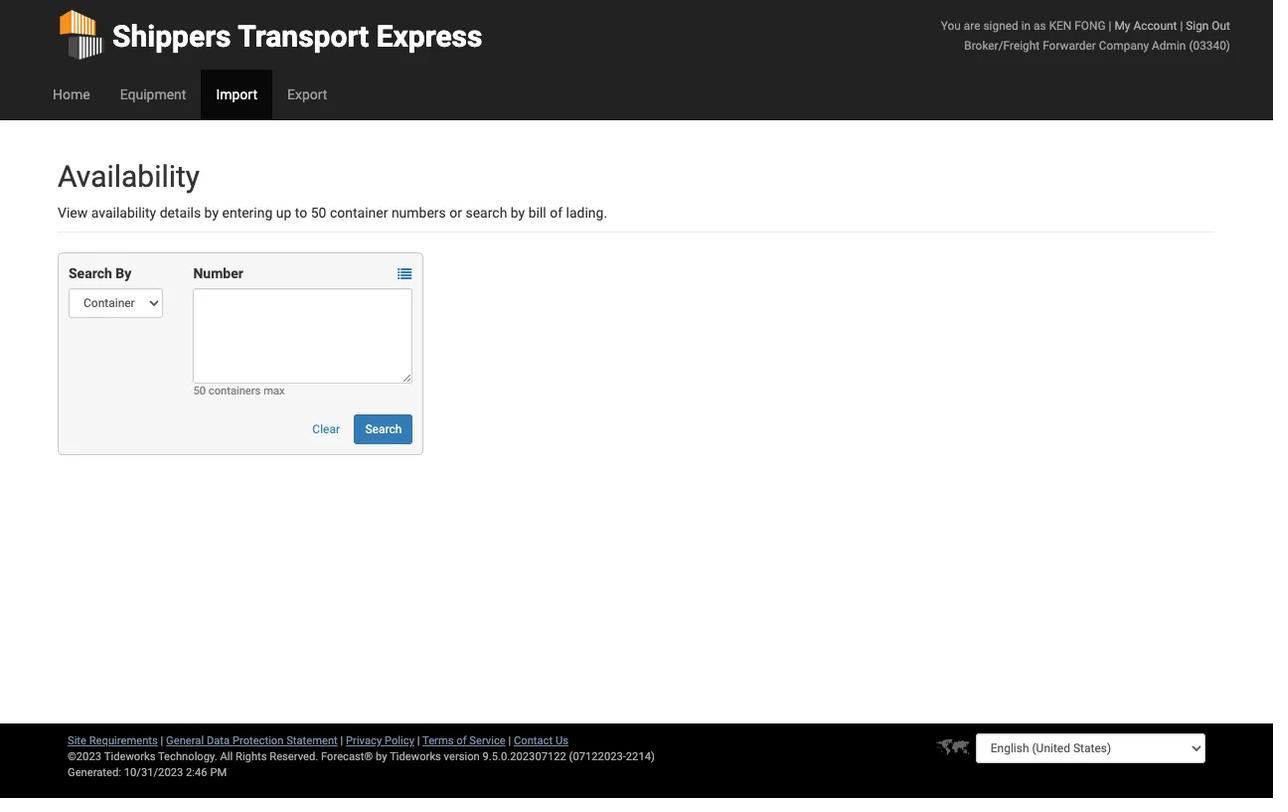Task type: locate. For each thing, give the bounding box(es) containing it.
| up tideworks
[[417, 735, 420, 748]]

search right the clear
[[365, 423, 402, 436]]

0 horizontal spatial by
[[204, 205, 219, 221]]

import button
[[201, 70, 272, 119]]

search left 'by'
[[69, 265, 112, 281]]

2 horizontal spatial by
[[511, 205, 525, 221]]

transport
[[238, 19, 369, 54]]

| left sign
[[1181, 19, 1183, 33]]

by down 'privacy policy' link at left bottom
[[376, 751, 387, 764]]

view availability details by entering up to 50 container numbers or search by bill of lading.
[[58, 205, 608, 221]]

general
[[166, 735, 204, 748]]

general data protection statement link
[[166, 735, 338, 748]]

site
[[68, 735, 86, 748]]

of
[[550, 205, 563, 221], [457, 735, 467, 748]]

1 vertical spatial search
[[365, 423, 402, 436]]

1 horizontal spatial of
[[550, 205, 563, 221]]

you
[[941, 19, 961, 33]]

0 horizontal spatial of
[[457, 735, 467, 748]]

all
[[220, 751, 233, 764]]

2:46
[[186, 767, 207, 779]]

0 vertical spatial 50
[[311, 205, 327, 221]]

1 vertical spatial 50
[[193, 385, 206, 398]]

search for search by
[[69, 265, 112, 281]]

lading.
[[566, 205, 608, 221]]

50 right to
[[311, 205, 327, 221]]

up
[[276, 205, 292, 221]]

0 horizontal spatial 50
[[193, 385, 206, 398]]

by right details
[[204, 205, 219, 221]]

or
[[450, 205, 462, 221]]

| up the forecast®
[[341, 735, 343, 748]]

clear button
[[302, 415, 351, 444]]

50
[[311, 205, 327, 221], [193, 385, 206, 398]]

by left bill
[[511, 205, 525, 221]]

1 horizontal spatial 50
[[311, 205, 327, 221]]

by
[[204, 205, 219, 221], [511, 205, 525, 221], [376, 751, 387, 764]]

site requirements | general data protection statement | privacy policy | terms of service | contact us ©2023 tideworks technology. all rights reserved. forecast® by tideworks version 9.5.0.202307122 (07122023-2214) generated: 10/31/2023 2:46 pm
[[68, 735, 655, 779]]

show list image
[[398, 268, 412, 282]]

equipment button
[[105, 70, 201, 119]]

1 horizontal spatial search
[[365, 423, 402, 436]]

50 left 'containers'
[[193, 385, 206, 398]]

of up version
[[457, 735, 467, 748]]

|
[[1109, 19, 1112, 33], [1181, 19, 1183, 33], [161, 735, 163, 748], [341, 735, 343, 748], [417, 735, 420, 748], [509, 735, 511, 748]]

numbers
[[392, 205, 446, 221]]

1 horizontal spatial by
[[376, 751, 387, 764]]

in
[[1022, 19, 1031, 33]]

shippers
[[112, 19, 231, 54]]

0 vertical spatial search
[[69, 265, 112, 281]]

search inside button
[[365, 423, 402, 436]]

max
[[264, 385, 285, 398]]

forecast®
[[321, 751, 373, 764]]

you are signed in as ken fong | my account | sign out broker/freight forwarder company admin (03340)
[[941, 19, 1231, 53]]

tideworks
[[390, 751, 441, 764]]

protection
[[233, 735, 284, 748]]

details
[[160, 205, 201, 221]]

home
[[53, 86, 90, 102]]

search button
[[354, 415, 413, 444]]

50 containers max
[[193, 385, 285, 398]]

privacy
[[346, 735, 382, 748]]

version
[[444, 751, 480, 764]]

shippers transport express
[[112, 19, 483, 54]]

my account link
[[1115, 19, 1178, 33]]

0 horizontal spatial search
[[69, 265, 112, 281]]

search
[[69, 265, 112, 281], [365, 423, 402, 436]]

| left my
[[1109, 19, 1112, 33]]

contact
[[514, 735, 553, 748]]

2214)
[[626, 751, 655, 764]]

forwarder
[[1043, 39, 1097, 53]]

out
[[1212, 19, 1231, 33]]

my
[[1115, 19, 1131, 33]]

1 vertical spatial of
[[457, 735, 467, 748]]

reserved.
[[270, 751, 318, 764]]

of right bill
[[550, 205, 563, 221]]

export
[[287, 86, 327, 102]]

entering
[[222, 205, 273, 221]]

(03340)
[[1189, 39, 1231, 53]]

availability
[[58, 159, 200, 194]]

as
[[1034, 19, 1047, 33]]

terms
[[423, 735, 454, 748]]



Task type: describe. For each thing, give the bounding box(es) containing it.
9.5.0.202307122
[[483, 751, 567, 764]]

| up 9.5.0.202307122
[[509, 735, 511, 748]]

statement
[[287, 735, 338, 748]]

equipment
[[120, 86, 186, 102]]

| left general
[[161, 735, 163, 748]]

fong
[[1075, 19, 1106, 33]]

pm
[[210, 767, 227, 779]]

service
[[470, 735, 506, 748]]

container
[[330, 205, 388, 221]]

home button
[[38, 70, 105, 119]]

import
[[216, 86, 257, 102]]

10/31/2023
[[124, 767, 183, 779]]

generated:
[[68, 767, 121, 779]]

by
[[116, 265, 131, 281]]

policy
[[385, 735, 415, 748]]

©2023 tideworks
[[68, 751, 156, 764]]

shippers transport express link
[[58, 0, 483, 70]]

availability
[[91, 205, 156, 221]]

are
[[964, 19, 981, 33]]

by inside site requirements | general data protection statement | privacy policy | terms of service | contact us ©2023 tideworks technology. all rights reserved. forecast® by tideworks version 9.5.0.202307122 (07122023-2214) generated: 10/31/2023 2:46 pm
[[376, 751, 387, 764]]

admin
[[1152, 39, 1187, 53]]

Number text field
[[193, 288, 413, 384]]

ken
[[1050, 19, 1072, 33]]

privacy policy link
[[346, 735, 415, 748]]

of inside site requirements | general data protection statement | privacy policy | terms of service | contact us ©2023 tideworks technology. all rights reserved. forecast® by tideworks version 9.5.0.202307122 (07122023-2214) generated: 10/31/2023 2:46 pm
[[457, 735, 467, 748]]

signed
[[984, 19, 1019, 33]]

(07122023-
[[569, 751, 626, 764]]

view
[[58, 205, 88, 221]]

company
[[1099, 39, 1149, 53]]

search for search
[[365, 423, 402, 436]]

account
[[1134, 19, 1178, 33]]

terms of service link
[[423, 735, 506, 748]]

contact us link
[[514, 735, 569, 748]]

data
[[207, 735, 230, 748]]

search by
[[69, 265, 131, 281]]

search
[[466, 205, 507, 221]]

rights
[[236, 751, 267, 764]]

us
[[556, 735, 569, 748]]

sign out link
[[1186, 19, 1231, 33]]

broker/freight
[[965, 39, 1040, 53]]

express
[[377, 19, 483, 54]]

clear
[[313, 423, 340, 436]]

export button
[[272, 70, 342, 119]]

requirements
[[89, 735, 158, 748]]

site requirements link
[[68, 735, 158, 748]]

sign
[[1186, 19, 1209, 33]]

number
[[193, 265, 243, 281]]

containers
[[209, 385, 261, 398]]

technology.
[[158, 751, 217, 764]]

bill
[[529, 205, 547, 221]]

0 vertical spatial of
[[550, 205, 563, 221]]

to
[[295, 205, 307, 221]]



Task type: vqa. For each thing, say whether or not it's contained in the screenshot.
second the 'by'
no



